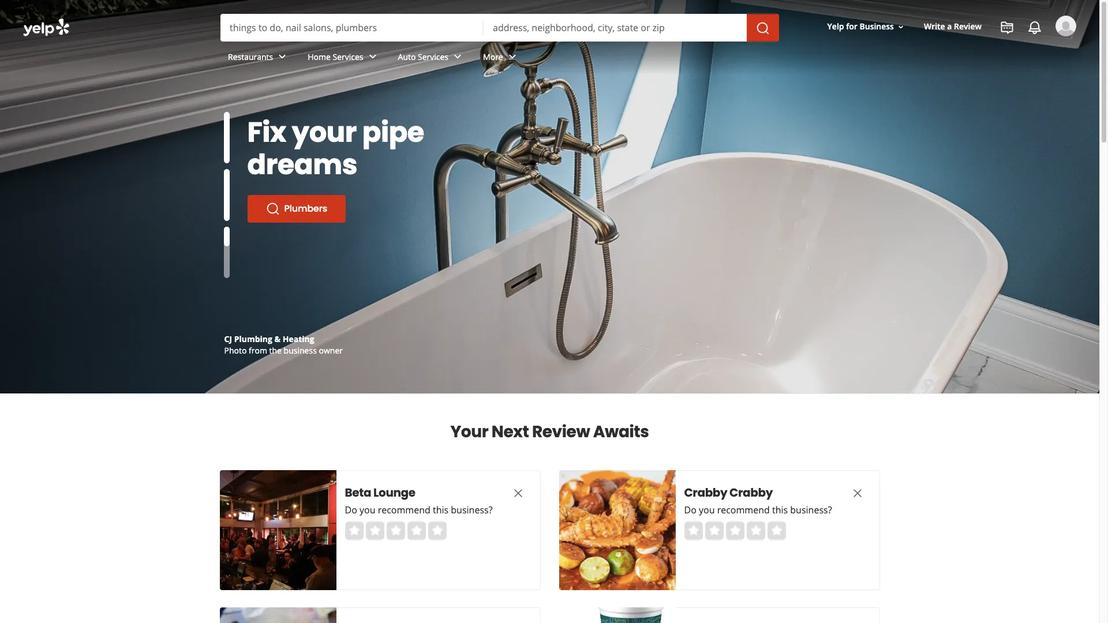 Task type: describe. For each thing, give the bounding box(es) containing it.
review for a
[[954, 21, 982, 32]]

24 search v2 image
[[266, 202, 280, 216]]

24 chevron down v2 image for restaurants
[[275, 50, 289, 64]]

photo of mas cafe image
[[220, 608, 336, 623]]

user actions element
[[818, 14, 1093, 85]]

services for auto services
[[418, 51, 449, 62]]

restaurants link
[[219, 42, 299, 75]]

none field near
[[493, 21, 738, 34]]

write a review link
[[919, 16, 986, 37]]

crabby crabby
[[684, 485, 773, 501]]

for
[[846, 21, 858, 32]]

rating element for crabby
[[684, 522, 786, 540]]

business? for lounge
[[451, 504, 493, 517]]

24 chevron down v2 image for more
[[505, 50, 519, 64]]

cj
[[224, 334, 232, 345]]

owner
[[319, 345, 343, 356]]

plumbers
[[284, 202, 327, 215]]

auto services
[[398, 51, 449, 62]]

you for crabby
[[699, 504, 715, 517]]

pipe
[[362, 113, 424, 152]]

16 chevron down v2 image
[[896, 22, 906, 32]]

notifications image
[[1028, 21, 1042, 35]]

do for beta lounge
[[345, 504, 357, 517]]

auto services link
[[389, 42, 474, 75]]

more link
[[474, 42, 529, 75]]

a
[[947, 21, 952, 32]]

heating
[[283, 334, 314, 345]]

you for beta
[[360, 504, 376, 517]]

&
[[275, 334, 281, 345]]

24 chevron down v2 image for home services
[[366, 50, 380, 64]]

cj plumbing & heating photo from the business owner
[[224, 334, 343, 356]]

business
[[860, 21, 894, 32]]

cj plumbing & heating link
[[224, 334, 314, 345]]

tyler b. image
[[1056, 16, 1077, 36]]

awaits
[[593, 421, 649, 443]]

beta
[[345, 485, 371, 501]]

business? for crabby
[[790, 504, 832, 517]]

plumbing
[[234, 334, 272, 345]]

crabby crabby link
[[684, 485, 829, 501]]

plumbers link
[[247, 195, 346, 223]]

more
[[483, 51, 503, 62]]

home
[[308, 51, 331, 62]]

restaurants
[[228, 51, 273, 62]]

do for crabby crabby
[[684, 504, 697, 517]]

business categories element
[[219, 42, 1077, 75]]

24 chevron down v2 image for auto services
[[451, 50, 465, 64]]



Task type: locate. For each thing, give the bounding box(es) containing it.
0 vertical spatial review
[[954, 21, 982, 32]]

write
[[924, 21, 945, 32]]

select slide image
[[224, 112, 229, 164], [224, 169, 229, 221]]

next
[[492, 421, 529, 443]]

crabby
[[684, 485, 727, 501], [730, 485, 773, 501]]

0 horizontal spatial business?
[[451, 504, 493, 517]]

review inside the write a review "link"
[[954, 21, 982, 32]]

auto
[[398, 51, 416, 62]]

1 24 chevron down v2 image from the left
[[275, 50, 289, 64]]

1 horizontal spatial 24 chevron down v2 image
[[505, 50, 519, 64]]

(no rating) image
[[345, 522, 446, 540], [684, 522, 786, 540]]

(no rating) image down crabby crabby
[[684, 522, 786, 540]]

1 horizontal spatial you
[[699, 504, 715, 517]]

do you recommend this business? down "beta lounge" link
[[345, 504, 493, 517]]

rating element down crabby crabby
[[684, 522, 786, 540]]

0 horizontal spatial dismiss card image
[[511, 486, 525, 500]]

yelp for business button
[[823, 16, 910, 37]]

2 24 chevron down v2 image from the left
[[505, 50, 519, 64]]

1 horizontal spatial crabby
[[730, 485, 773, 501]]

1 horizontal spatial (no rating) image
[[684, 522, 786, 540]]

2 (no rating) image from the left
[[684, 522, 786, 540]]

your next review awaits
[[450, 421, 649, 443]]

dismiss card image
[[511, 486, 525, 500], [851, 486, 864, 500]]

review right a
[[954, 21, 982, 32]]

2 services from the left
[[418, 51, 449, 62]]

photo of allsups image
[[559, 608, 676, 623]]

1 rating element from the left
[[345, 522, 446, 540]]

0 horizontal spatial none field
[[230, 21, 474, 34]]

fix
[[247, 113, 286, 152]]

1 horizontal spatial do you recommend this business?
[[684, 504, 832, 517]]

2 none field from the left
[[493, 21, 738, 34]]

home services link
[[299, 42, 389, 75]]

None radio
[[345, 522, 363, 540], [366, 522, 384, 540], [386, 522, 405, 540], [407, 522, 426, 540], [767, 522, 786, 540], [345, 522, 363, 540], [366, 522, 384, 540], [386, 522, 405, 540], [407, 522, 426, 540], [767, 522, 786, 540]]

write a review
[[924, 21, 982, 32]]

24 chevron down v2 image right the more
[[505, 50, 519, 64]]

you down crabby crabby
[[699, 504, 715, 517]]

dreams
[[247, 145, 357, 184]]

2 rating element from the left
[[684, 522, 786, 540]]

1 crabby from the left
[[684, 485, 727, 501]]

1 horizontal spatial none field
[[493, 21, 738, 34]]

services right home
[[333, 51, 363, 62]]

1 do you recommend this business? from the left
[[345, 504, 493, 517]]

1 horizontal spatial this
[[772, 504, 788, 517]]

business
[[284, 345, 317, 356]]

the
[[269, 345, 282, 356]]

Near text field
[[493, 21, 738, 34]]

0 horizontal spatial do
[[345, 504, 357, 517]]

this
[[433, 504, 449, 517], [772, 504, 788, 517]]

rating element for lounge
[[345, 522, 446, 540]]

2 do you recommend this business? from the left
[[684, 504, 832, 517]]

1 horizontal spatial 24 chevron down v2 image
[[451, 50, 465, 64]]

services
[[333, 51, 363, 62], [418, 51, 449, 62]]

recommend down crabby crabby link at the bottom right of page
[[717, 504, 770, 517]]

1 horizontal spatial business?
[[790, 504, 832, 517]]

2 this from the left
[[772, 504, 788, 517]]

1 (no rating) image from the left
[[345, 522, 446, 540]]

(no rating) image for crabby
[[684, 522, 786, 540]]

0 horizontal spatial recommend
[[378, 504, 431, 517]]

this down "beta lounge" link
[[433, 504, 449, 517]]

1 this from the left
[[433, 504, 449, 517]]

2 crabby from the left
[[730, 485, 773, 501]]

24 chevron down v2 image inside auto services link
[[451, 50, 465, 64]]

2 dismiss card image from the left
[[851, 486, 864, 500]]

select slide image left fix in the top of the page
[[224, 112, 229, 164]]

1 services from the left
[[333, 51, 363, 62]]

do down beta
[[345, 504, 357, 517]]

24 chevron down v2 image inside more link
[[505, 50, 519, 64]]

1 business? from the left
[[451, 504, 493, 517]]

(no rating) image down lounge on the bottom left of the page
[[345, 522, 446, 540]]

this for crabby crabby
[[772, 504, 788, 517]]

select slide image left 24 search v2 icon at the left of page
[[224, 169, 229, 221]]

recommend down lounge on the bottom left of the page
[[378, 504, 431, 517]]

24 chevron down v2 image right "auto services" at the top
[[451, 50, 465, 64]]

beta lounge
[[345, 485, 415, 501]]

none field find
[[230, 21, 474, 34]]

2 24 chevron down v2 image from the left
[[451, 50, 465, 64]]

1 24 chevron down v2 image from the left
[[366, 50, 380, 64]]

home services
[[308, 51, 363, 62]]

None field
[[230, 21, 474, 34], [493, 21, 738, 34]]

0 horizontal spatial (no rating) image
[[345, 522, 446, 540]]

2 do from the left
[[684, 504, 697, 517]]

do you recommend this business? down crabby crabby link at the bottom right of page
[[684, 504, 832, 517]]

do you recommend this business? for beta lounge
[[345, 504, 493, 517]]

24 chevron down v2 image
[[366, 50, 380, 64], [505, 50, 519, 64]]

rating element down lounge on the bottom left of the page
[[345, 522, 446, 540]]

1 horizontal spatial do
[[684, 504, 697, 517]]

do
[[345, 504, 357, 517], [684, 504, 697, 517]]

0 horizontal spatial review
[[532, 421, 590, 443]]

do down crabby crabby
[[684, 504, 697, 517]]

0 horizontal spatial do you recommend this business?
[[345, 504, 493, 517]]

explore banner section banner
[[0, 0, 1100, 394]]

recommend for crabby
[[717, 504, 770, 517]]

search image
[[756, 21, 770, 35]]

business?
[[451, 504, 493, 517], [790, 504, 832, 517]]

0 horizontal spatial crabby
[[684, 485, 727, 501]]

from
[[249, 345, 267, 356]]

do you recommend this business?
[[345, 504, 493, 517], [684, 504, 832, 517]]

review right next
[[532, 421, 590, 443]]

24 chevron down v2 image inside restaurants link
[[275, 50, 289, 64]]

Find text field
[[230, 21, 474, 34]]

lounge
[[373, 485, 415, 501]]

review for next
[[532, 421, 590, 443]]

(no rating) image for lounge
[[345, 522, 446, 540]]

0 horizontal spatial you
[[360, 504, 376, 517]]

beta lounge link
[[345, 485, 489, 501]]

services for home services
[[333, 51, 363, 62]]

do you recommend this business? for crabby crabby
[[684, 504, 832, 517]]

2 you from the left
[[699, 504, 715, 517]]

1 horizontal spatial recommend
[[717, 504, 770, 517]]

1 dismiss card image from the left
[[511, 486, 525, 500]]

2 recommend from the left
[[717, 504, 770, 517]]

your
[[450, 421, 489, 443]]

you down beta
[[360, 504, 376, 517]]

24 chevron down v2 image
[[275, 50, 289, 64], [451, 50, 465, 64]]

this down crabby crabby link at the bottom right of page
[[772, 504, 788, 517]]

review
[[954, 21, 982, 32], [532, 421, 590, 443]]

0 horizontal spatial 24 chevron down v2 image
[[275, 50, 289, 64]]

photo of crabby crabby image
[[559, 470, 676, 591]]

1 none field from the left
[[230, 21, 474, 34]]

2 select slide image from the top
[[224, 169, 229, 221]]

1 vertical spatial review
[[532, 421, 590, 443]]

None radio
[[428, 522, 446, 540], [684, 522, 703, 540], [705, 522, 724, 540], [726, 522, 744, 540], [747, 522, 765, 540], [428, 522, 446, 540], [684, 522, 703, 540], [705, 522, 724, 540], [726, 522, 744, 540], [747, 522, 765, 540]]

0 horizontal spatial 24 chevron down v2 image
[[366, 50, 380, 64]]

yelp for business
[[827, 21, 894, 32]]

rating element
[[345, 522, 446, 540], [684, 522, 786, 540]]

business? down crabby crabby link at the bottom right of page
[[790, 504, 832, 517]]

1 recommend from the left
[[378, 504, 431, 517]]

1 do from the left
[[345, 504, 357, 517]]

your
[[292, 113, 357, 152]]

1 horizontal spatial rating element
[[684, 522, 786, 540]]

projects image
[[1000, 21, 1014, 35]]

recommend for lounge
[[378, 504, 431, 517]]

24 chevron down v2 image inside home services link
[[366, 50, 380, 64]]

None search field
[[0, 0, 1100, 85], [221, 14, 782, 42], [0, 0, 1100, 85], [221, 14, 782, 42]]

1 horizontal spatial dismiss card image
[[851, 486, 864, 500]]

photo of beta lounge image
[[220, 470, 336, 591]]

fix your pipe dreams
[[247, 113, 424, 184]]

24 chevron down v2 image left auto
[[366, 50, 380, 64]]

services right auto
[[418, 51, 449, 62]]

1 horizontal spatial review
[[954, 21, 982, 32]]

2 business? from the left
[[790, 504, 832, 517]]

recommend
[[378, 504, 431, 517], [717, 504, 770, 517]]

1 horizontal spatial services
[[418, 51, 449, 62]]

none field up business categories element
[[493, 21, 738, 34]]

1 select slide image from the top
[[224, 112, 229, 164]]

photo
[[224, 345, 247, 356]]

you
[[360, 504, 376, 517], [699, 504, 715, 517]]

yelp
[[827, 21, 844, 32]]

24 chevron down v2 image right restaurants
[[275, 50, 289, 64]]

0 horizontal spatial services
[[333, 51, 363, 62]]

dismiss card image for crabby crabby
[[851, 486, 864, 500]]

0 horizontal spatial rating element
[[345, 522, 446, 540]]

business? down "beta lounge" link
[[451, 504, 493, 517]]

0 horizontal spatial this
[[433, 504, 449, 517]]

this for beta lounge
[[433, 504, 449, 517]]

1 you from the left
[[360, 504, 376, 517]]

none field up home services link
[[230, 21, 474, 34]]

dismiss card image for beta lounge
[[511, 486, 525, 500]]

1 vertical spatial select slide image
[[224, 169, 229, 221]]

0 vertical spatial select slide image
[[224, 112, 229, 164]]



Task type: vqa. For each thing, say whether or not it's contained in the screenshot.
24 chevron down v2 icon corresponding to More
yes



